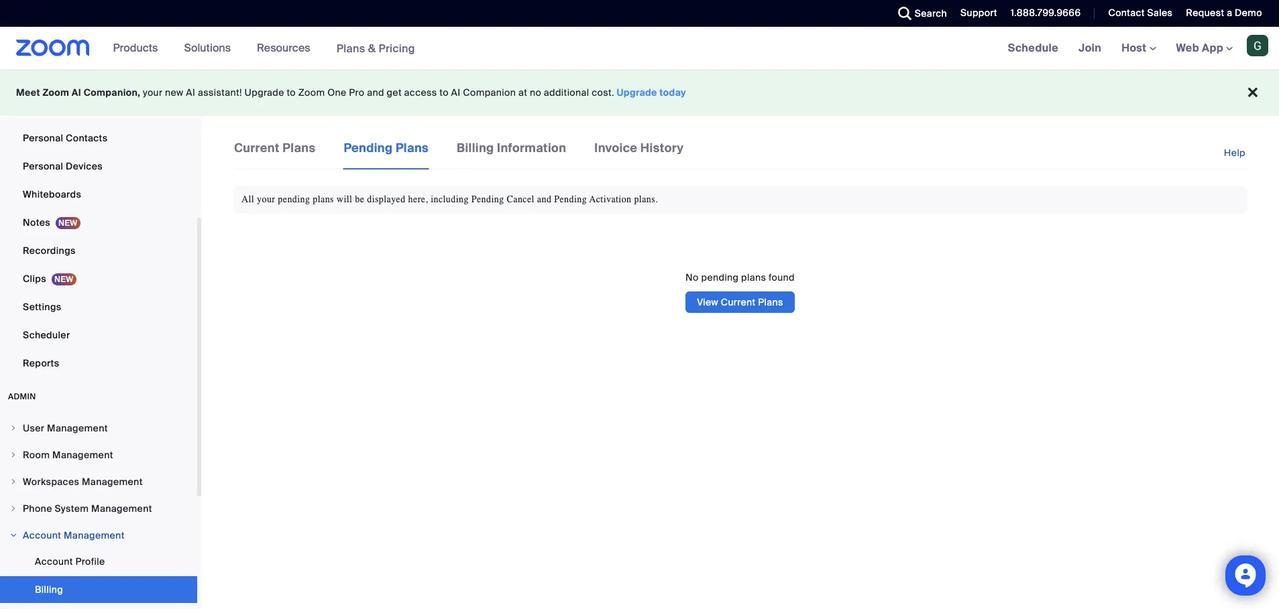Task type: describe. For each thing, give the bounding box(es) containing it.
invoice history link
[[594, 140, 685, 168]]

management for user management
[[47, 423, 108, 435]]

no
[[530, 87, 542, 99]]

assistant!
[[198, 87, 242, 99]]

1 vertical spatial plans
[[742, 272, 766, 284]]

web
[[1177, 41, 1200, 55]]

banner containing products
[[0, 27, 1280, 70]]

one
[[328, 87, 347, 99]]

search button
[[888, 0, 951, 27]]

pending plans
[[344, 140, 429, 156]]

main content main content
[[201, 118, 1280, 610]]

personal devices
[[23, 160, 103, 172]]

and inside meet zoom ai companion, "footer"
[[367, 87, 384, 99]]

workspaces management
[[23, 476, 143, 489]]

personal contacts
[[23, 132, 108, 144]]

history
[[641, 140, 684, 156]]

1 zoom from the left
[[43, 87, 69, 99]]

will
[[337, 194, 353, 205]]

billing information
[[457, 140, 567, 156]]

web app
[[1177, 41, 1224, 55]]

management for account management
[[64, 530, 125, 542]]

settings link
[[0, 294, 197, 321]]

pro
[[349, 87, 365, 99]]

information
[[497, 140, 567, 156]]

phone system management
[[23, 503, 152, 515]]

user
[[23, 423, 45, 435]]

phone system management menu item
[[0, 497, 197, 522]]

right image for room
[[9, 452, 17, 460]]

a
[[1227, 7, 1233, 19]]

support
[[961, 7, 998, 19]]

&
[[368, 41, 376, 55]]

plans inside product information navigation
[[337, 41, 365, 55]]

recordings link
[[0, 238, 197, 264]]

request a demo
[[1187, 7, 1263, 19]]

user management menu item
[[0, 416, 197, 442]]

demo
[[1235, 7, 1263, 19]]

room
[[23, 450, 50, 462]]

request
[[1187, 7, 1225, 19]]

no
[[686, 272, 699, 284]]

join
[[1079, 41, 1102, 55]]

1 to from the left
[[287, 87, 296, 99]]

account profile link
[[0, 549, 197, 576]]

notes link
[[0, 209, 197, 236]]

1 horizontal spatial pending
[[472, 194, 504, 205]]

including
[[431, 194, 469, 205]]

profile
[[76, 556, 105, 568]]

clips
[[23, 273, 46, 285]]

billing information link
[[456, 140, 567, 168]]

scheduler link
[[0, 322, 197, 349]]

billing for billing
[[35, 584, 63, 597]]

profile picture image
[[1247, 35, 1269, 56]]

current plans link
[[234, 140, 316, 168]]

all your pending plans will be displayed here, including pending cancel and pending activation plans.
[[242, 194, 658, 205]]

personal for personal contacts
[[23, 132, 63, 144]]

resources
[[257, 41, 310, 55]]

side navigation navigation
[[0, 0, 201, 610]]

plans.
[[634, 194, 658, 205]]

account management
[[23, 530, 125, 542]]

1 vertical spatial pending
[[702, 272, 739, 284]]

current plans
[[234, 140, 316, 156]]

personal for personal devices
[[23, 160, 63, 172]]

upgrade today link
[[617, 87, 687, 99]]

notes
[[23, 217, 50, 229]]

account profile
[[35, 556, 105, 568]]

cost.
[[592, 87, 615, 99]]

admin
[[8, 392, 36, 403]]

recordings
[[23, 245, 76, 257]]

products
[[113, 41, 158, 55]]

schedule
[[1008, 41, 1059, 55]]

resources button
[[257, 27, 316, 70]]

workspaces
[[23, 476, 79, 489]]

host button
[[1122, 41, 1157, 55]]

get
[[387, 87, 402, 99]]

right image for account
[[9, 532, 17, 540]]

billing link
[[0, 577, 197, 604]]

scheduler
[[23, 329, 70, 342]]

reports
[[23, 358, 59, 370]]

invoice
[[595, 140, 638, 156]]

additional
[[544, 87, 590, 99]]

web app button
[[1177, 41, 1233, 55]]

activation
[[590, 194, 632, 205]]

displayed
[[367, 194, 406, 205]]

system
[[55, 503, 89, 515]]

workspaces management menu item
[[0, 470, 197, 495]]

no pending plans found
[[686, 272, 795, 284]]

contacts
[[66, 132, 108, 144]]



Task type: vqa. For each thing, say whether or not it's contained in the screenshot.
the bottommost and
yes



Task type: locate. For each thing, give the bounding box(es) containing it.
ai right new
[[186, 87, 195, 99]]

right image left "account management"
[[9, 532, 17, 540]]

plans & pricing link
[[337, 41, 415, 55], [337, 41, 415, 55]]

and left the get
[[367, 87, 384, 99]]

whiteboards
[[23, 189, 81, 201]]

to
[[287, 87, 296, 99], [440, 87, 449, 99]]

whiteboards link
[[0, 181, 197, 208]]

2 personal from the top
[[23, 160, 63, 172]]

2 right image from the top
[[9, 478, 17, 486]]

settings
[[23, 301, 61, 313]]

zoom right meet
[[43, 87, 69, 99]]

meet zoom ai companion, your new ai assistant! upgrade to zoom one pro and get access to ai companion at no additional cost. upgrade today
[[16, 87, 687, 99]]

product information navigation
[[103, 27, 425, 70]]

0 horizontal spatial pending
[[344, 140, 393, 156]]

management up profile
[[64, 530, 125, 542]]

schedule link
[[998, 27, 1069, 70]]

companion,
[[84, 87, 140, 99]]

1 horizontal spatial pending
[[702, 272, 739, 284]]

2 vertical spatial right image
[[9, 532, 17, 540]]

1 vertical spatial right image
[[9, 478, 17, 486]]

plans
[[313, 194, 334, 205], [742, 272, 766, 284]]

0 horizontal spatial your
[[143, 87, 163, 99]]

0 horizontal spatial pending
[[278, 194, 310, 205]]

1 vertical spatial right image
[[9, 505, 17, 513]]

account inside menu
[[35, 556, 73, 568]]

account for account profile
[[35, 556, 73, 568]]

right image inside phone system management menu item
[[9, 505, 17, 513]]

2 phone from the top
[[23, 503, 52, 515]]

personal devices link
[[0, 153, 197, 180]]

billing down account profile
[[35, 584, 63, 597]]

management
[[47, 423, 108, 435], [52, 450, 113, 462], [82, 476, 143, 489], [91, 503, 152, 515], [64, 530, 125, 542]]

right image left the workspaces
[[9, 478, 17, 486]]

1 horizontal spatial ai
[[186, 87, 195, 99]]

right image left "system"
[[9, 505, 17, 513]]

upgrade
[[245, 87, 284, 99], [617, 87, 657, 99]]

billing for billing information
[[457, 140, 494, 156]]

management up account management menu item
[[91, 503, 152, 515]]

0 vertical spatial billing
[[457, 140, 494, 156]]

1 phone from the top
[[23, 104, 52, 116]]

management up workspaces management
[[52, 450, 113, 462]]

1 vertical spatial personal
[[23, 160, 63, 172]]

2 zoom from the left
[[298, 87, 325, 99]]

0 vertical spatial account
[[23, 530, 61, 542]]

room management menu item
[[0, 443, 197, 468]]

meet zoom ai companion, footer
[[0, 70, 1280, 116]]

all
[[242, 194, 254, 205]]

cancel
[[507, 194, 535, 205]]

banner
[[0, 27, 1280, 70]]

1 upgrade from the left
[[245, 87, 284, 99]]

0 vertical spatial your
[[143, 87, 163, 99]]

and inside 'main content' main content
[[537, 194, 552, 205]]

1 horizontal spatial zoom
[[298, 87, 325, 99]]

to down resources dropdown button at the top left
[[287, 87, 296, 99]]

right image left user
[[9, 425, 17, 433]]

your inside meet zoom ai companion, "footer"
[[143, 87, 163, 99]]

billing left information
[[457, 140, 494, 156]]

billing inside billing information link
[[457, 140, 494, 156]]

1 horizontal spatial billing
[[457, 140, 494, 156]]

join link
[[1069, 27, 1112, 70]]

0 vertical spatial and
[[367, 87, 384, 99]]

sales
[[1148, 7, 1173, 19]]

right image for user
[[9, 425, 17, 433]]

1 horizontal spatial and
[[537, 194, 552, 205]]

pricing
[[379, 41, 415, 55]]

upgrade right cost. at the left of the page
[[617, 87, 657, 99]]

right image inside workspaces management menu item
[[9, 478, 17, 486]]

0 vertical spatial personal
[[23, 132, 63, 144]]

right image inside account management menu item
[[9, 532, 17, 540]]

right image inside user management menu item
[[9, 425, 17, 433]]

1.888.799.9666 button
[[1001, 0, 1085, 27], [1011, 7, 1081, 19]]

clips link
[[0, 266, 197, 293]]

pending left cancel
[[472, 194, 504, 205]]

0 horizontal spatial plans
[[313, 194, 334, 205]]

to right access
[[440, 87, 449, 99]]

management for room management
[[52, 450, 113, 462]]

0 vertical spatial phone
[[23, 104, 52, 116]]

0 horizontal spatial upgrade
[[245, 87, 284, 99]]

pending right all
[[278, 194, 310, 205]]

1 right image from the top
[[9, 425, 17, 433]]

current down no pending plans found
[[721, 297, 756, 309]]

meet
[[16, 87, 40, 99]]

phone for phone
[[23, 104, 52, 116]]

account down "account management"
[[35, 556, 73, 568]]

3 ai from the left
[[451, 87, 461, 99]]

current
[[234, 140, 280, 156], [721, 297, 756, 309]]

contact sales
[[1109, 7, 1173, 19]]

account inside menu item
[[23, 530, 61, 542]]

invoice history
[[595, 140, 684, 156]]

phone inside menu item
[[23, 503, 52, 515]]

view current plans link
[[686, 292, 795, 314]]

0 horizontal spatial ai
[[72, 87, 81, 99]]

pending up view
[[702, 272, 739, 284]]

companion
[[463, 87, 516, 99]]

help link
[[1225, 140, 1247, 167]]

and
[[367, 87, 384, 99], [537, 194, 552, 205]]

be
[[355, 194, 365, 205]]

pending left activation at the left top of page
[[554, 194, 587, 205]]

contact
[[1109, 7, 1145, 19]]

pending
[[278, 194, 310, 205], [702, 272, 739, 284]]

contact sales link
[[1099, 0, 1177, 27], [1109, 7, 1173, 19]]

account
[[23, 530, 61, 542], [35, 556, 73, 568]]

current up all
[[234, 140, 280, 156]]

here,
[[408, 194, 428, 205]]

management up room management
[[47, 423, 108, 435]]

right image inside room management menu item
[[9, 452, 17, 460]]

request a demo link
[[1177, 0, 1280, 27], [1187, 7, 1263, 19]]

zoom left one on the left of the page
[[298, 87, 325, 99]]

0 horizontal spatial current
[[234, 140, 280, 156]]

account up account profile
[[23, 530, 61, 542]]

devices
[[66, 160, 103, 172]]

0 horizontal spatial billing
[[35, 584, 63, 597]]

2 right image from the top
[[9, 505, 17, 513]]

2 to from the left
[[440, 87, 449, 99]]

1 horizontal spatial plans
[[742, 272, 766, 284]]

your left new
[[143, 87, 163, 99]]

app
[[1202, 41, 1224, 55]]

0 vertical spatial pending
[[278, 194, 310, 205]]

plans & pricing
[[337, 41, 415, 55]]

personal contacts link
[[0, 125, 197, 152]]

pending plans link
[[343, 140, 429, 170]]

1 vertical spatial account
[[35, 556, 73, 568]]

reports link
[[0, 350, 197, 377]]

upgrade down product information navigation
[[245, 87, 284, 99]]

right image for workspaces
[[9, 478, 17, 486]]

billing inside billing link
[[35, 584, 63, 597]]

help
[[1225, 147, 1246, 159]]

products button
[[113, 27, 164, 70]]

0 horizontal spatial to
[[287, 87, 296, 99]]

1 horizontal spatial your
[[257, 194, 275, 205]]

0 horizontal spatial and
[[367, 87, 384, 99]]

billing
[[457, 140, 494, 156], [35, 584, 63, 597]]

pending up be at the left top
[[344, 140, 393, 156]]

pending
[[344, 140, 393, 156], [472, 194, 504, 205], [554, 194, 587, 205]]

1 vertical spatial billing
[[35, 584, 63, 597]]

1 vertical spatial phone
[[23, 503, 52, 515]]

1 vertical spatial and
[[537, 194, 552, 205]]

management for workspaces management
[[82, 476, 143, 489]]

1 vertical spatial current
[[721, 297, 756, 309]]

right image for phone
[[9, 505, 17, 513]]

0 vertical spatial right image
[[9, 425, 17, 433]]

2 horizontal spatial pending
[[554, 194, 587, 205]]

0 vertical spatial current
[[234, 140, 280, 156]]

phone for phone system management
[[23, 503, 52, 515]]

solutions
[[184, 41, 231, 55]]

zoom logo image
[[16, 40, 90, 56]]

your right all
[[257, 194, 275, 205]]

ai left companion,
[[72, 87, 81, 99]]

1 horizontal spatial upgrade
[[617, 87, 657, 99]]

0 vertical spatial plans
[[313, 194, 334, 205]]

personal menu menu
[[0, 0, 197, 378]]

phone inside personal menu menu
[[23, 104, 52, 116]]

account for account management
[[23, 530, 61, 542]]

admin menu menu
[[0, 416, 197, 610]]

personal
[[23, 132, 63, 144], [23, 160, 63, 172]]

0 vertical spatial right image
[[9, 452, 17, 460]]

room management
[[23, 450, 113, 462]]

management down room management menu item at the bottom left of page
[[82, 476, 143, 489]]

found
[[769, 272, 795, 284]]

3 right image from the top
[[9, 532, 17, 540]]

host
[[1122, 41, 1150, 55]]

2 horizontal spatial ai
[[451, 87, 461, 99]]

meetings navigation
[[998, 27, 1280, 70]]

2 ai from the left
[[186, 87, 195, 99]]

personal up personal devices
[[23, 132, 63, 144]]

solutions button
[[184, 27, 237, 70]]

view
[[697, 297, 719, 309]]

phone down meet
[[23, 104, 52, 116]]

1 ai from the left
[[72, 87, 81, 99]]

and right cancel
[[537, 194, 552, 205]]

plans left found
[[742, 272, 766, 284]]

personal up whiteboards
[[23, 160, 63, 172]]

new
[[165, 87, 184, 99]]

at
[[519, 87, 528, 99]]

phone link
[[0, 97, 197, 123]]

1.888.799.9666
[[1011, 7, 1081, 19]]

right image
[[9, 452, 17, 460], [9, 505, 17, 513]]

ai left companion
[[451, 87, 461, 99]]

access
[[404, 87, 437, 99]]

right image
[[9, 425, 17, 433], [9, 478, 17, 486], [9, 532, 17, 540]]

account management menu item
[[0, 523, 197, 549]]

1 right image from the top
[[9, 452, 17, 460]]

2 upgrade from the left
[[617, 87, 657, 99]]

1 personal from the top
[[23, 132, 63, 144]]

account management menu
[[0, 549, 197, 610]]

1 horizontal spatial current
[[721, 297, 756, 309]]

phone down the workspaces
[[23, 503, 52, 515]]

plans left will
[[313, 194, 334, 205]]

your inside 'main content' main content
[[257, 194, 275, 205]]

user management
[[23, 423, 108, 435]]

1 vertical spatial your
[[257, 194, 275, 205]]

1 horizontal spatial to
[[440, 87, 449, 99]]

management inside menu item
[[64, 530, 125, 542]]

today
[[660, 87, 687, 99]]

0 horizontal spatial zoom
[[43, 87, 69, 99]]

right image left room
[[9, 452, 17, 460]]



